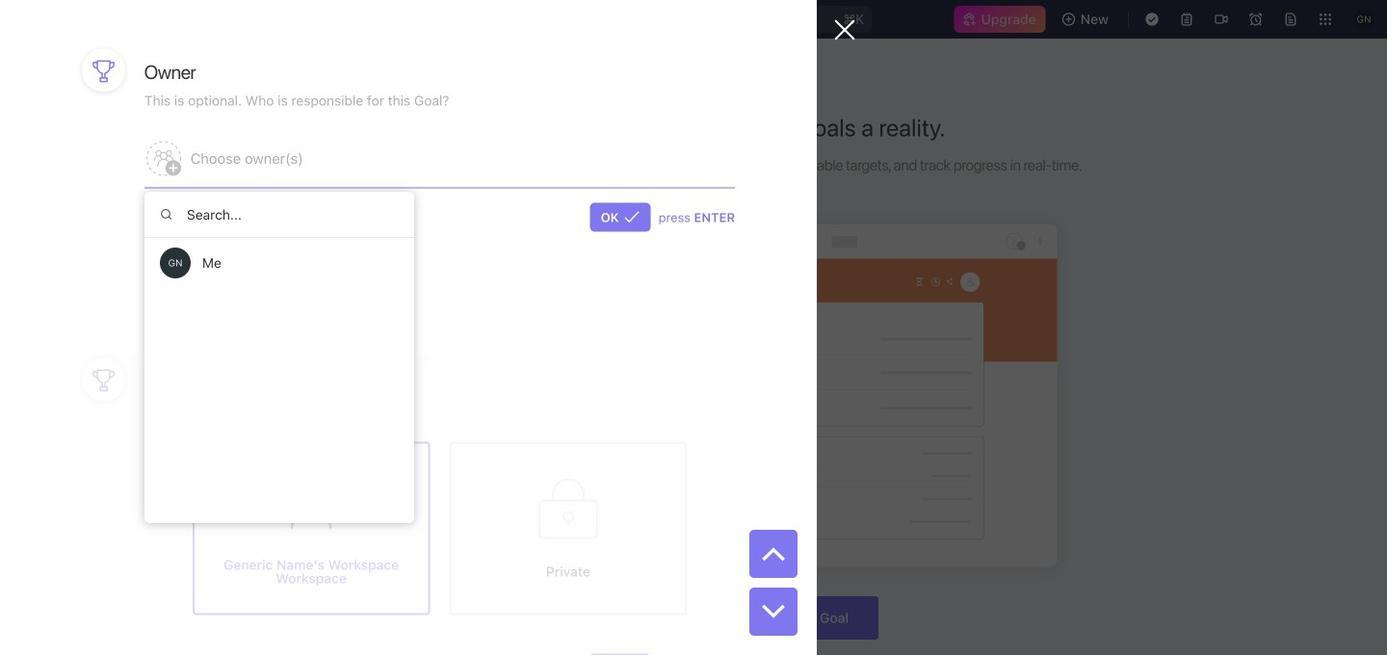 Task type: describe. For each thing, give the bounding box(es) containing it.
Search... text field
[[145, 192, 414, 238]]

sidebar navigation
[[0, 39, 246, 655]]

tree inside 'sidebar' "navigation"
[[8, 434, 237, 563]]



Task type: locate. For each thing, give the bounding box(es) containing it.
tree
[[8, 434, 237, 563]]

dialog
[[0, 0, 856, 655]]



Task type: vqa. For each thing, say whether or not it's contained in the screenshot.
THE GREG ROBINSON'S WORKSPACE, , element
no



